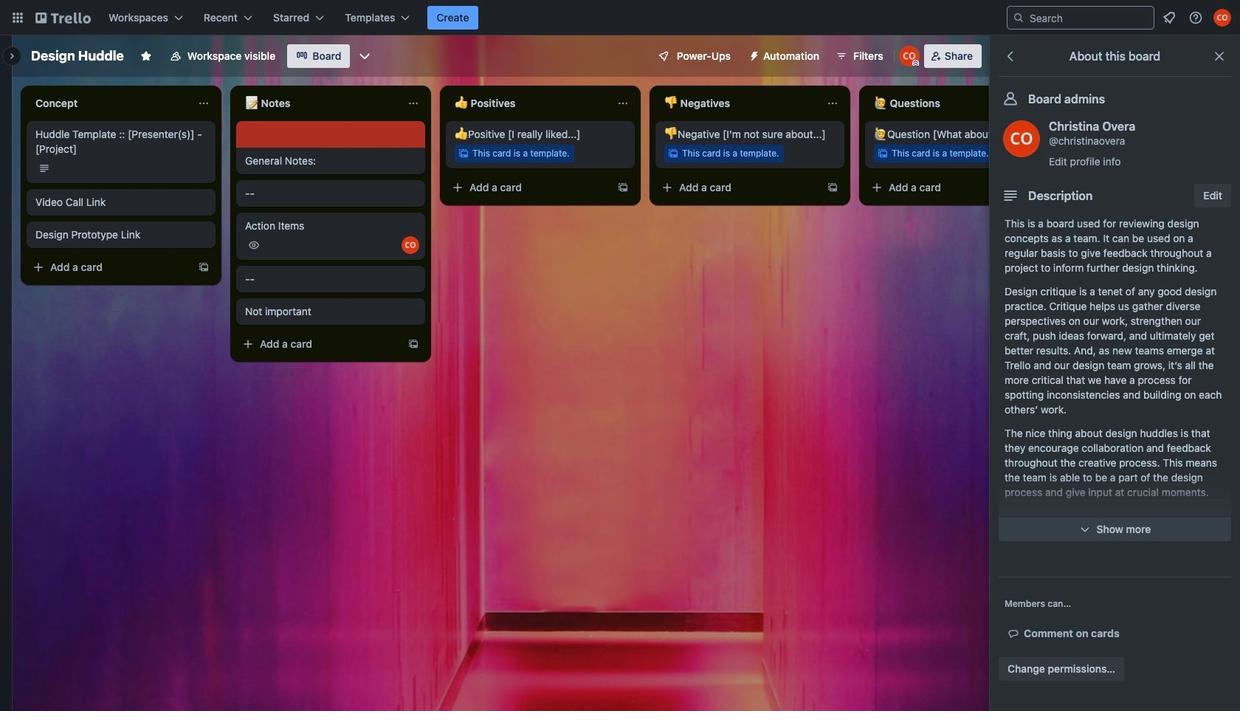 Task type: vqa. For each thing, say whether or not it's contained in the screenshot.
search image
yes



Task type: describe. For each thing, give the bounding box(es) containing it.
this member is an admin of this board. image
[[912, 60, 919, 66]]

0 horizontal spatial sm image
[[743, 44, 763, 65]]

Board name text field
[[24, 44, 131, 68]]

customize views image
[[358, 49, 372, 63]]

back to home image
[[35, 6, 91, 30]]



Task type: locate. For each thing, give the bounding box(es) containing it.
create from template… image
[[198, 261, 210, 273], [408, 338, 419, 350]]

sm image
[[743, 44, 763, 65], [1006, 626, 1024, 641]]

1 vertical spatial sm image
[[1006, 626, 1024, 641]]

christina overa (christinaovera) image inside primary element
[[1214, 9, 1232, 27]]

open information menu image
[[1189, 10, 1204, 25]]

1 vertical spatial create from template… image
[[408, 338, 419, 350]]

None text field
[[446, 92, 611, 115], [656, 92, 821, 115], [446, 92, 611, 115], [656, 92, 821, 115]]

search image
[[1013, 12, 1025, 24]]

1 horizontal spatial create from template… image
[[827, 182, 839, 193]]

0 horizontal spatial create from template… image
[[198, 261, 210, 273]]

christina overa (christinaovera) image
[[1214, 9, 1232, 27], [899, 46, 920, 66], [1003, 120, 1040, 157], [402, 236, 419, 254]]

0 horizontal spatial create from template… image
[[617, 182, 629, 193]]

0 notifications image
[[1161, 9, 1178, 27]]

0 vertical spatial create from template… image
[[198, 261, 210, 273]]

None text field
[[27, 92, 192, 115], [236, 92, 402, 115], [865, 92, 1031, 115], [27, 92, 192, 115], [236, 92, 402, 115], [865, 92, 1031, 115]]

1 horizontal spatial create from template… image
[[408, 338, 419, 350]]

star or unstar board image
[[140, 50, 152, 62]]

primary element
[[0, 0, 1240, 35]]

0 vertical spatial sm image
[[743, 44, 763, 65]]

2 create from template… image from the left
[[827, 182, 839, 193]]

Search field
[[1025, 7, 1154, 28]]

1 create from template… image from the left
[[617, 182, 629, 193]]

create from template… image
[[617, 182, 629, 193], [827, 182, 839, 193]]

1 horizontal spatial sm image
[[1006, 626, 1024, 641]]



